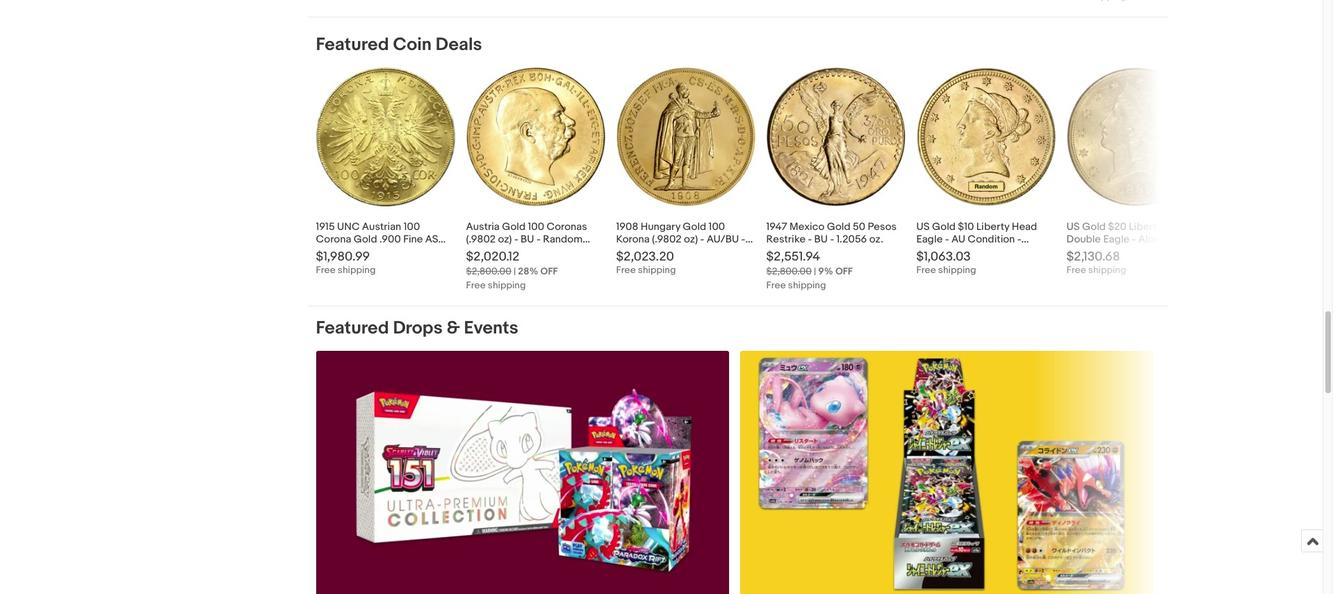 Task type: vqa. For each thing, say whether or not it's contained in the screenshot.
Gold in the Austria Gold 100 Coronas (.9802 oz) - BU - Random Date
yes



Task type: locate. For each thing, give the bounding box(es) containing it.
1 off from the left
[[540, 265, 558, 277]]

100 right the .900
[[404, 220, 420, 233]]

date inside the us gold $20 liberty head double eagle - almost uncirculated - random date
[[1178, 245, 1200, 258]]

0 horizontal spatial eagle
[[916, 233, 943, 246]]

2 $2,800.00 text field from the left
[[766, 265, 812, 277]]

head for $1,063.03
[[1012, 220, 1037, 233]]

- left almost
[[1130, 245, 1134, 258]]

shipping for $1,980.99
[[338, 264, 376, 276]]

shipping down 9%
[[788, 279, 826, 291]]

liberty inside the us gold $20 liberty head double eagle - almost uncirculated - random date
[[1129, 220, 1162, 233]]

oz) inside the austria gold 100 coronas (.9802 oz) - bu - random date
[[498, 233, 512, 246]]

random inside the us gold $20 liberty head double eagle - almost uncirculated - random date
[[1136, 245, 1176, 258]]

- right $20
[[1132, 233, 1136, 246]]

1.2056
[[837, 233, 867, 246]]

100 right hungary
[[709, 220, 725, 233]]

us up $1,063.03
[[916, 220, 930, 233]]

eagle up $1,063.03
[[916, 233, 943, 246]]

$2,130.68
[[1067, 249, 1120, 265]]

1 eagle from the left
[[916, 233, 943, 246]]

drops
[[393, 317, 443, 339]]

gold left 50
[[827, 220, 851, 233]]

2 (.9802 from the left
[[652, 233, 682, 246]]

- right oz
[[365, 245, 369, 258]]

austria gold 100 coronas (.9802 oz) - bu - random date image
[[466, 67, 605, 206]]

1 horizontal spatial |
[[814, 265, 816, 277]]

(.9802
[[466, 233, 496, 246], [652, 233, 682, 246]]

featured drops & events
[[316, 317, 518, 339]]

us gold $20 liberty head double eagle - almost uncirculated - random date
[[1067, 220, 1200, 258]]

1 liberty from the left
[[976, 220, 1009, 233]]

date down the $10
[[958, 245, 981, 258]]

1915 unc austrian 100 corona gold .900 fine asw 0.9802 oz - restrike
[[316, 220, 448, 258]]

featured left the drops
[[316, 317, 389, 339]]

100
[[404, 220, 420, 233], [528, 220, 544, 233], [709, 220, 725, 233]]

2 eagle from the left
[[1103, 233, 1130, 246]]

(.9802 up the '$2,023.20'
[[652, 233, 682, 246]]

head inside us gold $10 liberty head eagle - au condition - random date
[[1012, 220, 1037, 233]]

1 horizontal spatial liberty
[[1129, 220, 1162, 233]]

gold right austria
[[502, 220, 526, 233]]

shipping inside $2,020.12 $2,800.00 | 28% off free shipping
[[488, 279, 526, 291]]

almost
[[1138, 233, 1172, 246]]

coronas
[[547, 220, 587, 233]]

off right 9%
[[835, 265, 853, 277]]

100 for $1,980.99
[[404, 220, 420, 233]]

2 horizontal spatial date
[[1178, 245, 1200, 258]]

2 oz) from the left
[[684, 233, 698, 246]]

2 $2,800.00 from the left
[[766, 265, 812, 277]]

1 $2,800.00 from the left
[[466, 265, 511, 277]]

0 horizontal spatial liberty
[[976, 220, 1009, 233]]

restrike down austrian
[[371, 245, 411, 258]]

shipping
[[338, 264, 376, 276], [638, 264, 676, 276], [938, 264, 976, 276], [1088, 264, 1126, 276], [488, 279, 526, 291], [788, 279, 826, 291]]

shipping inside the $2,130.68 free shipping
[[1088, 264, 1126, 276]]

0 horizontal spatial (.9802
[[466, 233, 496, 246]]

2 bu from the left
[[814, 233, 828, 246]]

1 horizontal spatial restrike
[[616, 245, 655, 258]]

0 horizontal spatial $2,800.00 text field
[[466, 265, 511, 277]]

gold left the $10
[[932, 220, 956, 233]]

1 head from the left
[[1012, 220, 1037, 233]]

coin
[[393, 34, 432, 55]]

1 horizontal spatial head
[[1164, 220, 1190, 233]]

featured
[[316, 34, 389, 55], [316, 317, 389, 339]]

pesos
[[868, 220, 897, 233]]

us up uncirculated
[[1067, 220, 1080, 233]]

1947
[[766, 220, 787, 233]]

off right 28%
[[540, 265, 558, 277]]

oz
[[351, 245, 363, 258]]

eagle
[[916, 233, 943, 246], [1103, 233, 1130, 246]]

- right condition
[[1017, 233, 1021, 246]]

1 horizontal spatial (.9802
[[652, 233, 682, 246]]

0 horizontal spatial bu
[[521, 233, 534, 246]]

&
[[447, 317, 460, 339]]

liberty right $20
[[1129, 220, 1162, 233]]

1 horizontal spatial eagle
[[1103, 233, 1130, 246]]

2 horizontal spatial restrike
[[766, 233, 806, 246]]

shipping inside $1,063.03 free shipping
[[938, 264, 976, 276]]

date right almost
[[1178, 245, 1200, 258]]

random
[[543, 233, 583, 246], [916, 245, 956, 258], [1136, 245, 1176, 258]]

1 horizontal spatial $2,800.00
[[766, 265, 812, 277]]

0 horizontal spatial |
[[514, 265, 516, 277]]

gold inside us gold $10 liberty head eagle - au condition - random date
[[932, 220, 956, 233]]

bu inside the austria gold 100 coronas (.9802 oz) - bu - random date
[[521, 233, 534, 246]]

1 100 from the left
[[404, 220, 420, 233]]

us gold $10 liberty head eagle - au condition - random date image
[[916, 67, 1055, 206]]

restrike down 1908
[[616, 245, 655, 258]]

$1,980.99 free shipping
[[316, 249, 376, 276]]

2 featured from the top
[[316, 317, 389, 339]]

.900
[[379, 233, 401, 246]]

eagle inside us gold $10 liberty head eagle - au condition - random date
[[916, 233, 943, 246]]

$2,800.00 text field
[[466, 265, 511, 277], [766, 265, 812, 277]]

0 horizontal spatial 100
[[404, 220, 420, 233]]

us inside the us gold $20 liberty head double eagle - almost uncirculated - random date
[[1067, 220, 1080, 233]]

|
[[514, 265, 516, 277], [814, 265, 816, 277]]

shipping inside 1947 mexico gold 50 pesos restrike - bu - 1.2056 oz. $2,551.94 $2,800.00 | 9% off free shipping
[[788, 279, 826, 291]]

head right $20
[[1164, 220, 1190, 233]]

liberty right the $10
[[976, 220, 1009, 233]]

$2,551.94
[[766, 249, 820, 265]]

2 date from the left
[[958, 245, 981, 258]]

2 off from the left
[[835, 265, 853, 277]]

0 horizontal spatial head
[[1012, 220, 1037, 233]]

head right the $10
[[1012, 220, 1037, 233]]

shipping down 1908 hungary gold 100 korona (.9802 oz) - au/bu - restrike in the top of the page
[[638, 264, 676, 276]]

gold inside the us gold $20 liberty head double eagle - almost uncirculated - random date
[[1082, 220, 1106, 233]]

oz) up "$2,020.12"
[[498, 233, 512, 246]]

liberty for $2,130.68
[[1129, 220, 1162, 233]]

eagle up "$2,130.68"
[[1103, 233, 1130, 246]]

$2,800.00 down $2,551.94
[[766, 265, 812, 277]]

3 100 from the left
[[709, 220, 725, 233]]

2 horizontal spatial 100
[[709, 220, 725, 233]]

us
[[916, 220, 930, 233], [1067, 220, 1080, 233]]

0 horizontal spatial off
[[540, 265, 558, 277]]

gold inside 1947 mexico gold 50 pesos restrike - bu - 1.2056 oz. $2,551.94 $2,800.00 | 9% off free shipping
[[827, 220, 851, 233]]

free inside $1,063.03 free shipping
[[916, 264, 936, 276]]

1 horizontal spatial bu
[[814, 233, 828, 246]]

2 liberty from the left
[[1129, 220, 1162, 233]]

oz.
[[869, 233, 883, 246]]

1 horizontal spatial us
[[1067, 220, 1080, 233]]

restrike
[[766, 233, 806, 246], [371, 245, 411, 258], [616, 245, 655, 258]]

us inside us gold $10 liberty head eagle - au condition - random date
[[916, 220, 930, 233]]

- left the coronas
[[537, 233, 541, 246]]

random inside the austria gold 100 coronas (.9802 oz) - bu - random date
[[543, 233, 583, 246]]

free
[[316, 264, 336, 276], [616, 264, 636, 276], [916, 264, 936, 276], [1067, 264, 1086, 276], [466, 279, 486, 291], [766, 279, 786, 291]]

1 | from the left
[[514, 265, 516, 277]]

9%
[[818, 265, 833, 277]]

0 horizontal spatial date
[[466, 245, 489, 258]]

shipping down oz
[[338, 264, 376, 276]]

1 horizontal spatial oz)
[[684, 233, 698, 246]]

2 100 from the left
[[528, 220, 544, 233]]

austrian
[[362, 220, 401, 233]]

1 vertical spatial featured
[[316, 317, 389, 339]]

hungary
[[641, 220, 680, 233]]

1 horizontal spatial date
[[958, 245, 981, 258]]

$2,800.00 text field for $2,020.12
[[466, 265, 511, 277]]

0 horizontal spatial oz)
[[498, 233, 512, 246]]

$2,800.00 text field down $2,551.94
[[766, 265, 812, 277]]

1 date from the left
[[466, 245, 489, 258]]

1 $2,800.00 text field from the left
[[466, 265, 511, 277]]

off inside 1947 mexico gold 50 pesos restrike - bu - 1.2056 oz. $2,551.94 $2,800.00 | 9% off free shipping
[[835, 265, 853, 277]]

$2,800.00 text field for $2,551.94
[[766, 265, 812, 277]]

2 us from the left
[[1067, 220, 1080, 233]]

unc
[[337, 220, 360, 233]]

shipping for $2,023.20
[[638, 264, 676, 276]]

- left au
[[945, 233, 949, 246]]

| left 9%
[[814, 265, 816, 277]]

bu
[[521, 233, 534, 246], [814, 233, 828, 246]]

off
[[540, 265, 558, 277], [835, 265, 853, 277]]

0 horizontal spatial restrike
[[371, 245, 411, 258]]

1 oz) from the left
[[498, 233, 512, 246]]

bu for mexico
[[814, 233, 828, 246]]

1 horizontal spatial $2,800.00 text field
[[766, 265, 812, 277]]

liberty inside us gold $10 liberty head eagle - au condition - random date
[[976, 220, 1009, 233]]

gold left the .900
[[354, 233, 377, 246]]

head inside the us gold $20 liberty head double eagle - almost uncirculated - random date
[[1164, 220, 1190, 233]]

1 featured from the top
[[316, 34, 389, 55]]

bu up 28%
[[521, 233, 534, 246]]

$2,800.00
[[466, 265, 511, 277], [766, 265, 812, 277]]

0 horizontal spatial random
[[543, 233, 583, 246]]

$2,800.00 text field down "$2,020.12"
[[466, 265, 511, 277]]

us gold $20 liberty head double eagle - almost uncirculated - random date image
[[1067, 67, 1206, 206]]

double
[[1067, 233, 1101, 246]]

1 (.9802 from the left
[[466, 233, 496, 246]]

$2,800.00 down "$2,020.12"
[[466, 265, 511, 277]]

1 horizontal spatial off
[[835, 265, 853, 277]]

featured left coin
[[316, 34, 389, 55]]

| inside $2,020.12 $2,800.00 | 28% off free shipping
[[514, 265, 516, 277]]

restrike inside 1908 hungary gold 100 korona (.9802 oz) - au/bu - restrike
[[616, 245, 655, 258]]

$2,023.20 free shipping
[[616, 249, 676, 276]]

date
[[466, 245, 489, 258], [958, 245, 981, 258], [1178, 245, 1200, 258]]

bu inside 1947 mexico gold 50 pesos restrike - bu - 1.2056 oz. $2,551.94 $2,800.00 | 9% off free shipping
[[814, 233, 828, 246]]

1 bu from the left
[[521, 233, 534, 246]]

100 for $2,023.20
[[709, 220, 725, 233]]

head
[[1012, 220, 1037, 233], [1164, 220, 1190, 233]]

liberty
[[976, 220, 1009, 233], [1129, 220, 1162, 233]]

deals
[[436, 34, 482, 55]]

100 inside 1915 unc austrian 100 corona gold .900 fine asw 0.9802 oz - restrike
[[404, 220, 420, 233]]

free inside '$1,980.99 free shipping'
[[316, 264, 336, 276]]

$1,063.03
[[916, 249, 971, 265]]

2 head from the left
[[1164, 220, 1190, 233]]

austria gold 100 coronas (.9802 oz) - bu - random date
[[466, 220, 587, 258]]

free inside the $2,023.20 free shipping
[[616, 264, 636, 276]]

free inside the $2,130.68 free shipping
[[1067, 264, 1086, 276]]

3 date from the left
[[1178, 245, 1200, 258]]

| left 28%
[[514, 265, 516, 277]]

shipping for $1,063.03
[[938, 264, 976, 276]]

1915 unc austrian 100 corona gold .900 fine asw 0.9802 oz - restrike image
[[316, 67, 455, 206]]

head for $2,130.68
[[1164, 220, 1190, 233]]

-
[[514, 233, 518, 246], [537, 233, 541, 246], [700, 233, 704, 246], [741, 233, 745, 246], [808, 233, 812, 246], [830, 233, 834, 246], [945, 233, 949, 246], [1017, 233, 1021, 246], [1132, 233, 1136, 246], [365, 245, 369, 258], [1130, 245, 1134, 258]]

1947 mexico gold 50 pesos restrike - bu - 1.2056 oz. $2,551.94 $2,800.00 | 9% off free shipping
[[766, 220, 897, 291]]

shipping inside the $2,023.20 free shipping
[[638, 264, 676, 276]]

- up $2,551.94
[[808, 233, 812, 246]]

oz)
[[498, 233, 512, 246], [684, 233, 698, 246]]

gold
[[502, 220, 526, 233], [683, 220, 706, 233], [827, 220, 851, 233], [932, 220, 956, 233], [1082, 220, 1106, 233], [354, 233, 377, 246]]

None text field
[[316, 351, 729, 594], [740, 351, 1154, 594], [316, 351, 729, 594], [740, 351, 1154, 594]]

date down austria
[[466, 245, 489, 258]]

gold left au/bu
[[683, 220, 706, 233]]

1 horizontal spatial 100
[[528, 220, 544, 233]]

0.9802
[[316, 245, 349, 258]]

restrike up $2,551.94
[[766, 233, 806, 246]]

(.9802 up "$2,020.12"
[[466, 233, 496, 246]]

shipping inside '$1,980.99 free shipping'
[[338, 264, 376, 276]]

1 horizontal spatial random
[[916, 245, 956, 258]]

2 | from the left
[[814, 265, 816, 277]]

shipping down au
[[938, 264, 976, 276]]

100 left the coronas
[[528, 220, 544, 233]]

0 vertical spatial featured
[[316, 34, 389, 55]]

bu for gold
[[521, 233, 534, 246]]

100 inside 1908 hungary gold 100 korona (.9802 oz) - au/bu - restrike
[[709, 220, 725, 233]]

2 horizontal spatial random
[[1136, 245, 1176, 258]]

shipping down uncirculated
[[1088, 264, 1126, 276]]

- right au/bu
[[741, 233, 745, 246]]

gold left $20
[[1082, 220, 1106, 233]]

oz) left au/bu
[[684, 233, 698, 246]]

au/bu
[[707, 233, 739, 246]]

shipping down 28%
[[488, 279, 526, 291]]

0 horizontal spatial us
[[916, 220, 930, 233]]

0 horizontal spatial $2,800.00
[[466, 265, 511, 277]]

bu left '1.2056'
[[814, 233, 828, 246]]

1 us from the left
[[916, 220, 930, 233]]

restrike inside 1915 unc austrian 100 corona gold .900 fine asw 0.9802 oz - restrike
[[371, 245, 411, 258]]

free inside $2,020.12 $2,800.00 | 28% off free shipping
[[466, 279, 486, 291]]



Task type: describe. For each thing, give the bounding box(es) containing it.
fine
[[403, 233, 423, 246]]

$2,020.12
[[466, 249, 519, 265]]

free for $2,023.20
[[616, 264, 636, 276]]

$2,023.20
[[616, 249, 674, 265]]

$20
[[1108, 220, 1127, 233]]

free for $2,130.68
[[1067, 264, 1086, 276]]

$1,980.99
[[316, 249, 370, 265]]

mexico
[[790, 220, 825, 233]]

$2,800.00 inside $2,020.12 $2,800.00 | 28% off free shipping
[[466, 265, 511, 277]]

korona
[[616, 233, 650, 246]]

us gold $10 liberty head eagle - au condition - random date
[[916, 220, 1037, 258]]

liberty for $1,063.03
[[976, 220, 1009, 233]]

random inside us gold $10 liberty head eagle - au condition - random date
[[916, 245, 956, 258]]

$2,800.00 inside 1947 mexico gold 50 pesos restrike - bu - 1.2056 oz. $2,551.94 $2,800.00 | 9% off free shipping
[[766, 265, 812, 277]]

condition
[[968, 233, 1015, 246]]

(.9802 inside 1908 hungary gold 100 korona (.9802 oz) - au/bu - restrike
[[652, 233, 682, 246]]

| inside 1947 mexico gold 50 pesos restrike - bu - 1.2056 oz. $2,551.94 $2,800.00 | 9% off free shipping
[[814, 265, 816, 277]]

featured coin deals
[[316, 34, 482, 55]]

$2,020.12 $2,800.00 | 28% off free shipping
[[466, 249, 558, 291]]

free for $1,063.03
[[916, 264, 936, 276]]

gold inside 1915 unc austrian 100 corona gold .900 fine asw 0.9802 oz - restrike
[[354, 233, 377, 246]]

$2,130.68 free shipping
[[1067, 249, 1126, 276]]

1947 mexico gold 50 pesos restrike - bu - 1.2056 oz. image
[[766, 67, 905, 206]]

28%
[[518, 265, 538, 277]]

1908 hungary gold 100 korona (.9802 oz) - au/bu - restrike image
[[616, 67, 755, 206]]

asw
[[425, 233, 448, 246]]

- left '1.2056'
[[830, 233, 834, 246]]

oz) inside 1908 hungary gold 100 korona (.9802 oz) - au/bu - restrike
[[684, 233, 698, 246]]

$1,063.03 free shipping
[[916, 249, 976, 276]]

1915
[[316, 220, 335, 233]]

shipping for $2,130.68
[[1088, 264, 1126, 276]]

events
[[464, 317, 518, 339]]

1908 hungary gold 100 korona (.9802 oz) - au/bu - restrike
[[616, 220, 745, 258]]

restrike inside 1947 mexico gold 50 pesos restrike - bu - 1.2056 oz. $2,551.94 $2,800.00 | 9% off free shipping
[[766, 233, 806, 246]]

date inside us gold $10 liberty head eagle - au condition - random date
[[958, 245, 981, 258]]

gold inside the austria gold 100 coronas (.9802 oz) - bu - random date
[[502, 220, 526, 233]]

- left au/bu
[[700, 233, 704, 246]]

(.9802 inside the austria gold 100 coronas (.9802 oz) - bu - random date
[[466, 233, 496, 246]]

gold inside 1908 hungary gold 100 korona (.9802 oz) - au/bu - restrike
[[683, 220, 706, 233]]

austria
[[466, 220, 500, 233]]

uncirculated
[[1067, 245, 1127, 258]]

us for $1,063.03
[[916, 220, 930, 233]]

free inside 1947 mexico gold 50 pesos restrike - bu - 1.2056 oz. $2,551.94 $2,800.00 | 9% off free shipping
[[766, 279, 786, 291]]

eagle inside the us gold $20 liberty head double eagle - almost uncirculated - random date
[[1103, 233, 1130, 246]]

us for $2,130.68
[[1067, 220, 1080, 233]]

$10
[[958, 220, 974, 233]]

100 inside the austria gold 100 coronas (.9802 oz) - bu - random date
[[528, 220, 544, 233]]

corona
[[316, 233, 351, 246]]

featured for featured drops & events
[[316, 317, 389, 339]]

- inside 1915 unc austrian 100 corona gold .900 fine asw 0.9802 oz - restrike
[[365, 245, 369, 258]]

free for $1,980.99
[[316, 264, 336, 276]]

featured for featured coin deals
[[316, 34, 389, 55]]

- up "$2,020.12"
[[514, 233, 518, 246]]

au
[[951, 233, 965, 246]]

1908
[[616, 220, 638, 233]]

50
[[853, 220, 865, 233]]

date inside the austria gold 100 coronas (.9802 oz) - bu - random date
[[466, 245, 489, 258]]

off inside $2,020.12 $2,800.00 | 28% off free shipping
[[540, 265, 558, 277]]



